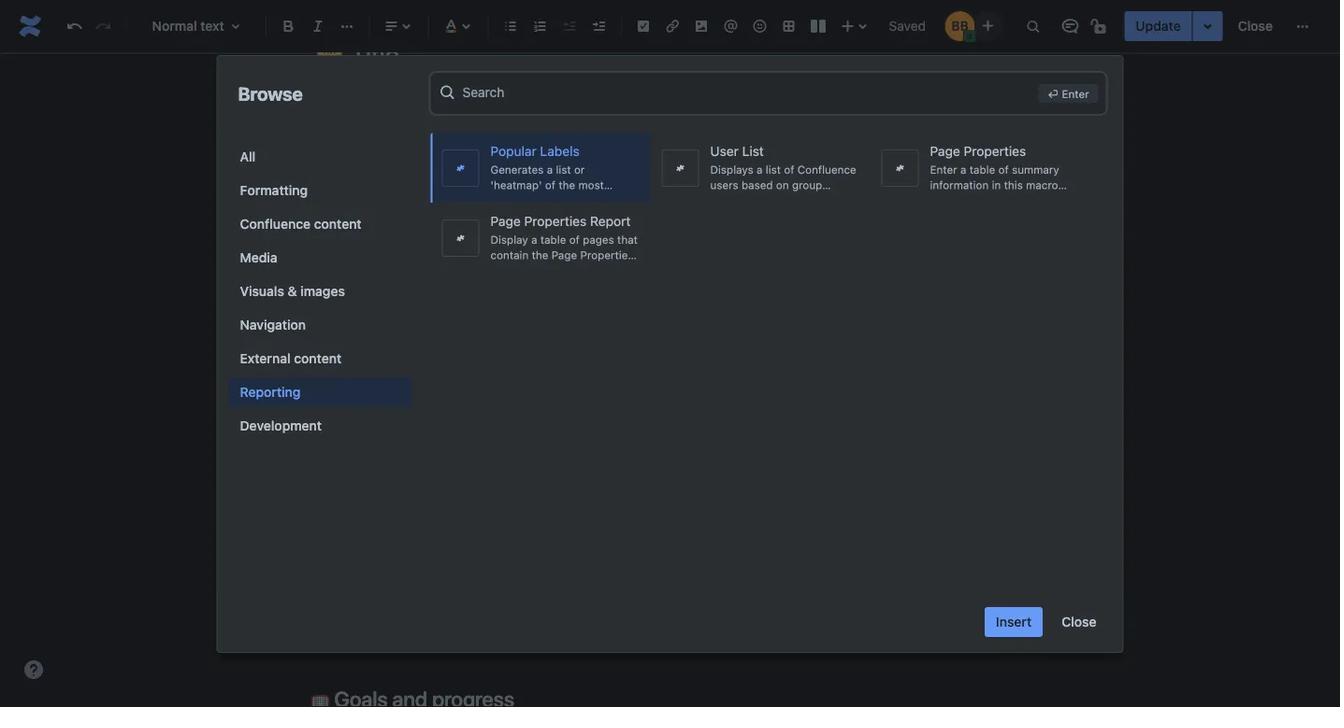Task type: describe. For each thing, give the bounding box(es) containing it.
navigation button
[[229, 310, 412, 340]]

0 horizontal spatial the
[[385, 594, 407, 611]]

popular
[[490, 144, 536, 159]]

close inside browse dialog
[[1062, 615, 1096, 630]]

before
[[482, 619, 526, 637]]

user
[[710, 144, 739, 159]]

user list displays a list of confluence users based on group membership.
[[710, 144, 856, 207]]

bob builder image
[[945, 11, 975, 41]]

group
[[792, 179, 822, 192]]

page for page properties
[[930, 144, 960, 159]]

link image
[[661, 15, 684, 37]]

⏎ enter
[[1048, 87, 1089, 100]]

&
[[288, 284, 297, 299]]

0 horizontal spatial close button
[[1050, 608, 1108, 638]]

:goal: image
[[311, 694, 330, 708]]

or
[[574, 163, 585, 176]]

is
[[443, 122, 454, 140]]

materials
[[319, 432, 386, 449]]

your
[[605, 619, 634, 637]]

browse
[[238, 82, 303, 104]]

type
[[381, 390, 414, 408]]

:goal: image
[[311, 694, 330, 708]]

content for confluence content
[[314, 216, 362, 232]]

then
[[807, 594, 841, 611]]

generates
[[490, 163, 544, 176]]

a inside start the meeting in a fun, relaxed way to warm up the conversation. then give each other time to ask open questions before discussing your progress toward goals.
[[484, 594, 492, 611]]

labels
[[540, 144, 580, 159]]

list for labels
[[556, 163, 571, 176]]

time
[[952, 594, 981, 611]]

labels.
[[533, 194, 566, 207]]

ask
[[348, 619, 371, 637]]

confluence content
[[240, 216, 362, 232]]

table image
[[778, 15, 800, 37]]

0 vertical spatial close button
[[1227, 11, 1284, 41]]

based
[[741, 179, 773, 192]]

page properties button
[[870, 133, 1090, 203]]

images
[[300, 284, 345, 299]]

search field
[[462, 75, 1031, 109]]

management
[[768, 122, 856, 140]]

reporting button
[[229, 378, 412, 408]]

in
[[469, 594, 480, 611]]

bold ⌘b image
[[277, 15, 300, 37]]

undo ⌘z image
[[63, 15, 86, 37]]

popular labels generates a list or 'heatmap' of the most popular labels.
[[490, 144, 604, 207]]

location
[[319, 348, 381, 366]]

add image, video, or file image
[[690, 15, 713, 37]]

an
[[645, 122, 661, 140]]

date
[[319, 224, 353, 242]]

displays
[[710, 163, 753, 176]]

online
[[665, 122, 705, 140]]

page for page properties report
[[490, 214, 521, 229]]

content for external content
[[294, 351, 341, 367]]

discussing
[[529, 619, 601, 637]]

formatting
[[240, 183, 308, 198]]

this template is brought to you by meetical, an online meeting management tool.
[[348, 122, 889, 140]]

0 horizontal spatial to
[[515, 122, 528, 140]]

Give this page a title text field
[[350, 40, 1022, 71]]

other
[[913, 594, 948, 611]]

meetical,
[[580, 122, 641, 140]]

start
[[348, 594, 381, 611]]

page properties report
[[490, 214, 631, 229]]

most
[[578, 179, 604, 192]]

a for list
[[757, 163, 763, 176]]

redo ⌘⇧z image
[[92, 15, 115, 37]]

layouts image
[[807, 15, 829, 37]]

development button
[[229, 411, 412, 441]]

enter
[[1062, 87, 1089, 100]]

navigation
[[240, 317, 306, 333]]

1 horizontal spatial close
[[1238, 18, 1273, 34]]

list for list
[[766, 163, 781, 176]]

confluence inside button
[[240, 216, 311, 232]]

by
[[560, 122, 577, 140]]

bullet list ⌘⇧8 image
[[499, 15, 522, 37]]

the inside "popular labels generates a list or 'heatmap' of the most popular labels."
[[559, 179, 575, 192]]

visuals
[[240, 284, 284, 299]]



Task type: vqa. For each thing, say whether or not it's contained in the screenshot.
the Hello!
no



Task type: locate. For each thing, give the bounding box(es) containing it.
the down 'or'
[[559, 179, 575, 192]]

up
[[667, 594, 684, 611]]

page
[[930, 144, 960, 159], [490, 214, 521, 229]]

confluence content button
[[229, 209, 412, 239]]

a inside "popular labels generates a list or 'heatmap' of the most popular labels."
[[547, 163, 553, 176]]

membership.
[[710, 194, 777, 207]]

0 vertical spatial confluence
[[797, 163, 856, 176]]

emoji image
[[749, 15, 771, 37]]

1 horizontal spatial properties
[[964, 144, 1026, 159]]

1 horizontal spatial to
[[608, 594, 622, 611]]

list inside "popular labels generates a list or 'heatmap' of the most popular labels."
[[556, 163, 571, 176]]

list
[[556, 163, 571, 176], [766, 163, 781, 176]]

list up on
[[766, 163, 781, 176]]

close button right adjust update settings image
[[1227, 11, 1284, 41]]

2 list from the left
[[766, 163, 781, 176]]

content inside button
[[314, 216, 362, 232]]

list
[[742, 144, 764, 159]]

toward
[[701, 619, 747, 637]]

outdent ⇧tab image
[[558, 15, 580, 37]]

the up open
[[385, 594, 407, 611]]

tool.
[[859, 122, 889, 140]]

a right in on the bottom left of page
[[484, 594, 492, 611]]

conversation.
[[713, 594, 803, 611]]

confluence inside user list displays a list of confluence users based on group membership.
[[797, 163, 856, 176]]

confluence image
[[15, 11, 45, 41]]

goals.
[[751, 619, 791, 637]]

page inside button
[[930, 144, 960, 159]]

to right time
[[985, 594, 999, 611]]

to
[[515, 122, 528, 140], [608, 594, 622, 611], [985, 594, 999, 611]]

content inside button
[[294, 351, 341, 367]]

progress
[[638, 619, 697, 637]]

advanced search image
[[438, 83, 457, 102]]

relaxed
[[526, 594, 574, 611]]

this
[[348, 122, 377, 140]]

1 horizontal spatial confluence
[[797, 163, 856, 176]]

properties inside button
[[964, 144, 1026, 159]]

media
[[240, 250, 277, 266]]

0 vertical spatial close
[[1238, 18, 1273, 34]]

saved
[[889, 18, 926, 34]]

open
[[375, 619, 409, 637]]

1 vertical spatial properties
[[524, 214, 587, 229]]

0 horizontal spatial confluence
[[240, 216, 311, 232]]

1 vertical spatial meeting
[[410, 594, 465, 611]]

content
[[314, 216, 362, 232], [294, 351, 341, 367]]

0 horizontal spatial a
[[484, 594, 492, 611]]

give
[[845, 594, 873, 611]]

to up popular
[[515, 122, 528, 140]]

'heatmap'
[[490, 179, 542, 192]]

meeting
[[319, 390, 378, 408]]

confluence image
[[15, 11, 45, 41]]

on
[[776, 179, 789, 192]]

meeting up questions
[[410, 594, 465, 611]]

list left 'or'
[[556, 163, 571, 176]]

content down navigation button
[[294, 351, 341, 367]]

mention image
[[719, 15, 742, 37]]

a
[[547, 163, 553, 176], [757, 163, 763, 176], [484, 594, 492, 611]]

close right adjust update settings image
[[1238, 18, 1273, 34]]

you
[[532, 122, 556, 140]]

update button
[[1124, 11, 1192, 41]]

properties for page properties
[[964, 144, 1026, 159]]

insert button
[[985, 608, 1043, 638]]

way
[[578, 594, 605, 611]]

close button right insert button
[[1050, 608, 1108, 638]]

0 vertical spatial properties
[[964, 144, 1026, 159]]

adjust update settings image
[[1197, 15, 1219, 37]]

1 vertical spatial page
[[490, 214, 521, 229]]

page inside 'button'
[[490, 214, 521, 229]]

fun,
[[496, 594, 522, 611]]

a inside user list displays a list of confluence users based on group membership.
[[757, 163, 763, 176]]

properties inside 'button'
[[524, 214, 587, 229]]

1 vertical spatial close button
[[1050, 608, 1108, 638]]

1 horizontal spatial of
[[784, 163, 794, 176]]

of inside "popular labels generates a list or 'heatmap' of the most popular labels."
[[545, 179, 555, 192]]

report
[[590, 214, 631, 229]]

confluence up the group
[[797, 163, 856, 176]]

indent tab image
[[587, 15, 609, 37]]

close right 'insert'
[[1062, 615, 1096, 630]]

development
[[240, 418, 322, 434]]

visuals & images button
[[229, 277, 412, 307]]

insert
[[996, 615, 1032, 630]]

users
[[710, 179, 738, 192]]

1 vertical spatial content
[[294, 351, 341, 367]]

page properties report button
[[431, 203, 650, 273]]

page properties
[[930, 144, 1026, 159]]

0 horizontal spatial of
[[545, 179, 555, 192]]

external
[[240, 351, 290, 367]]

1 horizontal spatial page
[[930, 144, 960, 159]]

1 horizontal spatial the
[[559, 179, 575, 192]]

1 vertical spatial confluence
[[240, 216, 311, 232]]

1 horizontal spatial meeting
[[709, 122, 764, 140]]

meeting type
[[319, 390, 414, 408]]

a for labels
[[547, 163, 553, 176]]

meeting inside start the meeting in a fun, relaxed way to warm up the conversation. then give each other time to ask open questions before discussing your progress toward goals.
[[410, 594, 465, 611]]

1 horizontal spatial a
[[547, 163, 553, 176]]

all
[[240, 149, 256, 165]]

reporting
[[240, 385, 301, 400]]

of up on
[[784, 163, 794, 176]]

1 vertical spatial close
[[1062, 615, 1096, 630]]

formatting button
[[229, 176, 412, 206]]

0 horizontal spatial meeting
[[410, 594, 465, 611]]

confluence
[[797, 163, 856, 176], [240, 216, 311, 232]]

numbered list ⌘⇧7 image
[[529, 15, 551, 37]]

browse dialog
[[217, 56, 1123, 653]]

0 vertical spatial meeting
[[709, 122, 764, 140]]

the
[[559, 179, 575, 192], [385, 594, 407, 611], [688, 594, 709, 611]]

0 vertical spatial of
[[784, 163, 794, 176]]

of inside user list displays a list of confluence users based on group membership.
[[784, 163, 794, 176]]

meeting up the user
[[709, 122, 764, 140]]

the right up
[[688, 594, 709, 611]]

1 horizontal spatial list
[[766, 163, 781, 176]]

⏎
[[1048, 87, 1059, 100]]

visuals & images
[[240, 284, 345, 299]]

questions
[[413, 619, 478, 637]]

action item image
[[632, 15, 654, 37]]

properties for page properties report
[[524, 214, 587, 229]]

2 horizontal spatial a
[[757, 163, 763, 176]]

confluence down formatting
[[240, 216, 311, 232]]

0 horizontal spatial list
[[556, 163, 571, 176]]

external content button
[[229, 344, 412, 374]]

2 horizontal spatial the
[[688, 594, 709, 611]]

0 horizontal spatial page
[[490, 214, 521, 229]]

1 list from the left
[[556, 163, 571, 176]]

of up labels.
[[545, 179, 555, 192]]

0 vertical spatial page
[[930, 144, 960, 159]]

external content
[[240, 351, 341, 367]]

to right way
[[608, 594, 622, 611]]

brought
[[458, 122, 511, 140]]

Main content area, start typing to enter text. text field
[[300, 110, 1033, 708]]

all button
[[229, 142, 412, 172]]

italic ⌘i image
[[307, 15, 329, 37]]

of
[[784, 163, 794, 176], [545, 179, 555, 192]]

2 horizontal spatial to
[[985, 594, 999, 611]]

0 horizontal spatial close
[[1062, 615, 1096, 630]]

warm
[[626, 594, 663, 611]]

media button
[[229, 243, 412, 273]]

start the meeting in a fun, relaxed way to warm up the conversation. then give each other time to ask open questions before discussing your progress toward goals.
[[348, 594, 1002, 637]]

template
[[381, 122, 440, 140]]

content down formatting button
[[314, 216, 362, 232]]

editable content region
[[281, 0, 1052, 708]]

each
[[876, 594, 909, 611]]

meeting
[[709, 122, 764, 140], [410, 594, 465, 611]]

1 horizontal spatial close button
[[1227, 11, 1284, 41]]

properties
[[964, 144, 1026, 159], [524, 214, 587, 229]]

a down "labels"
[[547, 163, 553, 176]]

0 vertical spatial content
[[314, 216, 362, 232]]

close
[[1238, 18, 1273, 34], [1062, 615, 1096, 630]]

close button
[[1227, 11, 1284, 41], [1050, 608, 1108, 638]]

1 vertical spatial of
[[545, 179, 555, 192]]

list inside user list displays a list of confluence users based on group membership.
[[766, 163, 781, 176]]

0 horizontal spatial properties
[[524, 214, 587, 229]]

a up based
[[757, 163, 763, 176]]

update
[[1136, 18, 1181, 34]]

popular
[[490, 194, 530, 207]]



